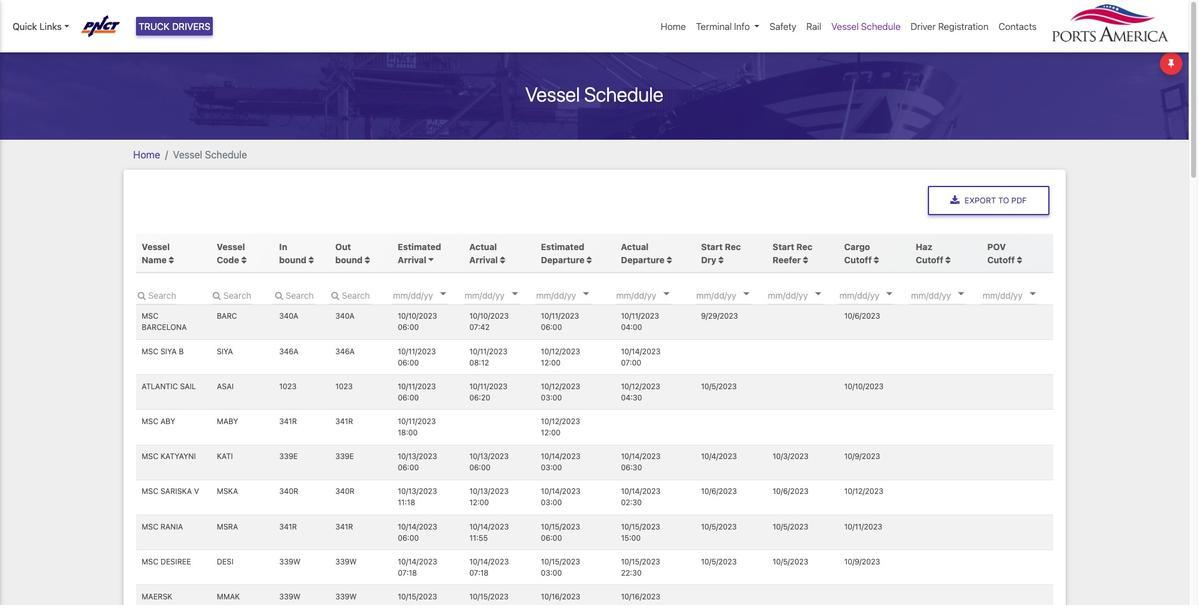Task type: locate. For each thing, give the bounding box(es) containing it.
0 vertical spatial home
[[661, 21, 686, 32]]

driver registration link
[[906, 14, 994, 38]]

mm/dd/yy field up '9/29/2023'
[[695, 286, 770, 305]]

bound inside in bound
[[279, 255, 307, 265]]

1 1023 from the left
[[279, 382, 297, 391]]

2 rec from the left
[[797, 241, 813, 252]]

0 horizontal spatial 10/10/2023
[[398, 312, 437, 321]]

msc left katyayni
[[142, 452, 158, 461]]

vessel schedule
[[832, 21, 901, 32], [526, 82, 664, 106], [173, 149, 247, 160]]

open calendar image
[[440, 293, 446, 296], [512, 293, 518, 296], [663, 293, 670, 296], [815, 293, 821, 296], [887, 293, 893, 296], [958, 293, 965, 296]]

0 horizontal spatial home
[[133, 149, 160, 160]]

rec inside start rec dry
[[725, 241, 741, 252]]

12:00 up 10/12/2023 03:00
[[541, 358, 561, 367]]

2 departure from the left
[[621, 255, 665, 265]]

10/14/2023 07:18 down 10/14/2023 06:00
[[398, 557, 437, 578]]

1 msc from the top
[[142, 312, 158, 321]]

1 10/9/2023 from the top
[[845, 452, 881, 461]]

10/11/2023 18:00
[[398, 417, 436, 438]]

mm/dd/yy field down the pov cutoff
[[982, 286, 1057, 305]]

driver registration
[[911, 21, 989, 32]]

siya left b
[[161, 347, 177, 356]]

start up 'dry'
[[701, 241, 723, 252]]

1 horizontal spatial 07:18
[[470, 569, 489, 578]]

dry
[[701, 255, 717, 265]]

bound down in
[[279, 255, 307, 265]]

0 horizontal spatial 1023
[[279, 382, 297, 391]]

msc for msc siya b
[[142, 347, 158, 356]]

bound inside out bound
[[335, 255, 363, 265]]

1 10/14/2023 07:18 from the left
[[398, 557, 437, 578]]

06:00
[[398, 323, 419, 332], [541, 323, 562, 332], [398, 358, 419, 367], [398, 393, 419, 403], [398, 463, 419, 473], [470, 463, 491, 473], [398, 533, 419, 543], [541, 533, 562, 543]]

1 346a from the left
[[279, 347, 299, 356]]

10/16/2023 down 22:30 at the bottom
[[621, 592, 661, 602]]

mm/dd/yy field
[[392, 286, 467, 305], [464, 286, 538, 305], [535, 286, 610, 305], [615, 286, 690, 305], [695, 286, 770, 305], [767, 286, 842, 305], [839, 286, 913, 305], [910, 286, 985, 305], [982, 286, 1057, 305]]

10/9/2023 for 10/5/2023
[[845, 557, 881, 567]]

0 horizontal spatial open calendar image
[[583, 293, 590, 296]]

1 vertical spatial vessel schedule
[[526, 82, 664, 106]]

1 horizontal spatial home
[[661, 21, 686, 32]]

v
[[194, 487, 199, 497]]

10/13/2023 up 11:18
[[398, 487, 437, 497]]

cutoff down pov
[[988, 255, 1015, 265]]

start up reefer
[[773, 241, 795, 252]]

0 vertical spatial vessel schedule
[[832, 21, 901, 32]]

07:18
[[398, 569, 417, 578], [470, 569, 489, 578]]

start inside start rec reefer
[[773, 241, 795, 252]]

03:00 for 10/13/2023 06:00
[[541, 463, 562, 473]]

2 open calendar image from the left
[[744, 293, 750, 296]]

06:00 inside the 10/15/2023 06:00
[[541, 533, 562, 543]]

10/11/2023 06:00 for 10/11/2023 06:20
[[398, 382, 436, 403]]

10/12/2023 12:00
[[541, 347, 580, 367], [541, 417, 580, 438]]

10/12/2023 12:00 up 10/12/2023 03:00
[[541, 347, 580, 367]]

0 vertical spatial 10/14/2023 03:00
[[541, 452, 581, 473]]

0 horizontal spatial 346a
[[279, 347, 299, 356]]

10/11/2023 06:20
[[470, 382, 508, 403]]

10/12/2023
[[541, 347, 580, 356], [541, 382, 580, 391], [621, 382, 660, 391], [541, 417, 580, 426], [845, 487, 884, 497]]

0 vertical spatial 10/11/2023 06:00
[[541, 312, 579, 332]]

2 horizontal spatial 10/10/2023
[[845, 382, 884, 391]]

0 horizontal spatial rec
[[725, 241, 741, 252]]

actual inside the actual departure
[[621, 241, 649, 252]]

0 horizontal spatial 07:18
[[398, 569, 417, 578]]

1 vertical spatial 10/9/2023
[[845, 557, 881, 567]]

1 03:00 from the top
[[541, 393, 562, 403]]

mm/dd/yy field up 10/10/2023 07:42
[[464, 286, 538, 305]]

cargo
[[845, 241, 870, 252]]

1 horizontal spatial start
[[773, 241, 795, 252]]

cutoff
[[845, 255, 872, 265], [916, 255, 944, 265], [988, 255, 1015, 265]]

10/12/2023 12:00 for 10/11/2023 06:00
[[541, 347, 580, 367]]

estimated inside estimated departure
[[541, 241, 585, 252]]

1 arrival from the left
[[398, 255, 426, 265]]

1 horizontal spatial 340r
[[335, 487, 355, 497]]

10/15/2023
[[541, 522, 580, 532], [621, 522, 661, 532], [541, 557, 580, 567], [621, 557, 661, 567], [398, 592, 437, 602], [470, 592, 509, 602]]

vessel schedule link
[[827, 14, 906, 38]]

departure for estimated
[[541, 255, 585, 265]]

bound down out
[[335, 255, 363, 265]]

340r
[[279, 487, 298, 497], [335, 487, 355, 497]]

mm/dd/yy field down cargo cutoff
[[839, 286, 913, 305]]

cutoff down cargo
[[845, 255, 872, 265]]

12:00
[[541, 358, 561, 367], [541, 428, 561, 438], [470, 498, 489, 508]]

2 10/16/2023 from the left
[[621, 592, 661, 602]]

2 340a from the left
[[335, 312, 355, 321]]

1 horizontal spatial schedule
[[584, 82, 664, 106]]

1 vertical spatial 12:00
[[541, 428, 561, 438]]

06:00 inside 10/14/2023 06:00
[[398, 533, 419, 543]]

06:20
[[470, 393, 491, 403]]

0 horizontal spatial cutoff
[[845, 255, 872, 265]]

msc down barcelona
[[142, 347, 158, 356]]

2 horizontal spatial open calendar image
[[1030, 293, 1036, 296]]

0 vertical spatial schedule
[[861, 21, 901, 32]]

10/13/2023
[[398, 452, 437, 461], [470, 452, 509, 461], [398, 487, 437, 497], [470, 487, 509, 497]]

10/11/2023 08:12
[[470, 347, 508, 367]]

2 vertical spatial schedule
[[205, 149, 247, 160]]

10/12/2023 03:00
[[541, 382, 580, 403]]

12:00 inside 10/13/2023 12:00
[[470, 498, 489, 508]]

0 horizontal spatial actual
[[470, 241, 497, 252]]

10/14/2023 07:18
[[398, 557, 437, 578], [470, 557, 509, 578]]

estimated departure
[[541, 241, 585, 265]]

3 open calendar image from the left
[[1030, 293, 1036, 296]]

4 msc from the top
[[142, 452, 158, 461]]

2 estimated from the left
[[541, 241, 585, 252]]

1 vertical spatial schedule
[[584, 82, 664, 106]]

1 10/14/2023 03:00 from the top
[[541, 452, 581, 473]]

safety
[[770, 21, 797, 32]]

0 horizontal spatial 339e
[[279, 452, 298, 461]]

maby
[[217, 417, 238, 426]]

2 msc from the top
[[142, 347, 158, 356]]

open calendar image
[[583, 293, 590, 296], [744, 293, 750, 296], [1030, 293, 1036, 296]]

1 horizontal spatial open calendar image
[[744, 293, 750, 296]]

0 horizontal spatial 10/14/2023 07:18
[[398, 557, 437, 578]]

1 horizontal spatial 339e
[[335, 452, 354, 461]]

2 horizontal spatial cutoff
[[988, 255, 1015, 265]]

None field
[[136, 286, 177, 305], [211, 286, 252, 305], [273, 286, 315, 305], [330, 286, 371, 305], [136, 286, 177, 305], [211, 286, 252, 305], [273, 286, 315, 305], [330, 286, 371, 305]]

2 10/12/2023 12:00 from the top
[[541, 417, 580, 438]]

1 start from the left
[[701, 241, 723, 252]]

info
[[734, 21, 750, 32]]

4 mm/dd/yy field from the left
[[615, 286, 690, 305]]

2 10/9/2023 from the top
[[845, 557, 881, 567]]

7 msc from the top
[[142, 557, 158, 567]]

1 rec from the left
[[725, 241, 741, 252]]

1 vertical spatial home
[[133, 149, 160, 160]]

1 horizontal spatial 346a
[[335, 347, 355, 356]]

msc up barcelona
[[142, 312, 158, 321]]

msc left aby
[[142, 417, 158, 426]]

msc left desiree at left bottom
[[142, 557, 158, 567]]

03:00 for 10/11/2023 06:20
[[541, 393, 562, 403]]

10/9/2023
[[845, 452, 881, 461], [845, 557, 881, 567]]

12:00 for 10/11/2023 18:00
[[541, 428, 561, 438]]

1 horizontal spatial rec
[[797, 241, 813, 252]]

10/14/2023 07:18 down "11:55"
[[470, 557, 509, 578]]

schedule inside vessel schedule link
[[861, 21, 901, 32]]

339e
[[279, 452, 298, 461], [335, 452, 354, 461]]

rec
[[725, 241, 741, 252], [797, 241, 813, 252]]

10/13/2023 06:00 down 18:00
[[398, 452, 437, 473]]

6 mm/dd/yy field from the left
[[767, 286, 842, 305]]

barcelona
[[142, 323, 187, 332]]

msc sariska v
[[142, 487, 199, 497]]

1 mm/dd/yy field from the left
[[392, 286, 467, 305]]

07:18 down 10/14/2023 06:00
[[398, 569, 417, 578]]

340a
[[279, 312, 299, 321], [335, 312, 355, 321]]

2 vertical spatial 10/11/2023 06:00
[[398, 382, 436, 403]]

3 mm/dd/yy field from the left
[[535, 286, 610, 305]]

6 msc from the top
[[142, 522, 158, 532]]

339w
[[279, 557, 301, 567], [335, 557, 357, 567], [279, 592, 301, 602], [335, 592, 357, 602]]

1 horizontal spatial 10/13/2023 06:00
[[470, 452, 509, 473]]

0 vertical spatial 12:00
[[541, 358, 561, 367]]

3 msc from the top
[[142, 417, 158, 426]]

2 arrival from the left
[[470, 255, 498, 265]]

2 10/14/2023 03:00 from the top
[[541, 487, 581, 508]]

1 bound from the left
[[279, 255, 307, 265]]

10/16/2023 down 10/15/2023 03:00
[[541, 592, 581, 602]]

cutoff down haz
[[916, 255, 944, 265]]

0 horizontal spatial home link
[[133, 149, 160, 160]]

10/12/2023 12:00 for 10/11/2023 18:00
[[541, 417, 580, 438]]

siya up asai
[[217, 347, 233, 356]]

0 horizontal spatial 10/16/2023
[[541, 592, 581, 602]]

1 actual from the left
[[470, 241, 497, 252]]

2 03:00 from the top
[[541, 463, 562, 473]]

2 horizontal spatial schedule
[[861, 21, 901, 32]]

0 horizontal spatial bound
[[279, 255, 307, 265]]

mm/dd/yy field up 10/11/2023 04:00
[[615, 286, 690, 305]]

10/11/2023 06:00
[[541, 312, 579, 332], [398, 347, 436, 367], [398, 382, 436, 403]]

8 mm/dd/yy field from the left
[[910, 286, 985, 305]]

10/13/2023 12:00
[[470, 487, 509, 508]]

10/11/2023 06:00 for 10/11/2023 08:12
[[398, 347, 436, 367]]

1 cutoff from the left
[[845, 255, 872, 265]]

departure for actual
[[621, 255, 665, 265]]

in
[[279, 241, 287, 252]]

04:30
[[621, 393, 642, 403]]

msc inside msc barcelona
[[142, 312, 158, 321]]

msc for msc katyayni
[[142, 452, 158, 461]]

mm/dd/yy field down 'haz cutoff'
[[910, 286, 985, 305]]

start inside start rec dry
[[701, 241, 723, 252]]

truck drivers
[[139, 21, 211, 32]]

2 10/13/2023 06:00 from the left
[[470, 452, 509, 473]]

0 horizontal spatial siya
[[161, 347, 177, 356]]

2 horizontal spatial 10/6/2023
[[845, 312, 881, 321]]

pov cutoff
[[988, 241, 1015, 265]]

drivers
[[172, 21, 211, 32]]

arrival for actual arrival
[[470, 255, 498, 265]]

3 03:00 from the top
[[541, 498, 562, 508]]

2 bound from the left
[[335, 255, 363, 265]]

10/12/2023 04:30
[[621, 382, 660, 403]]

2 vertical spatial 12:00
[[470, 498, 489, 508]]

departure
[[541, 255, 585, 265], [621, 255, 665, 265]]

03:00 inside 10/15/2023 03:00
[[541, 569, 562, 578]]

start rec reefer
[[773, 241, 813, 265]]

10/12/2023 for 341r
[[541, 417, 580, 426]]

start
[[701, 241, 723, 252], [773, 241, 795, 252]]

3 cutoff from the left
[[988, 255, 1015, 265]]

siya
[[161, 347, 177, 356], [217, 347, 233, 356]]

mm/dd/yy field for 3rd open calendar icon from right
[[767, 286, 842, 305]]

10/12/2023 12:00 down 10/12/2023 03:00
[[541, 417, 580, 438]]

1 horizontal spatial siya
[[217, 347, 233, 356]]

1 horizontal spatial arrival
[[470, 255, 498, 265]]

07:18 down "11:55"
[[470, 569, 489, 578]]

1 horizontal spatial home link
[[656, 14, 691, 38]]

03:00 inside 10/12/2023 03:00
[[541, 393, 562, 403]]

10/11/2023
[[541, 312, 579, 321], [621, 312, 659, 321], [398, 347, 436, 356], [470, 347, 508, 356], [398, 382, 436, 391], [470, 382, 508, 391], [398, 417, 436, 426], [845, 522, 883, 532]]

2 vertical spatial vessel schedule
[[173, 149, 247, 160]]

msc barcelona
[[142, 312, 187, 332]]

5 mm/dd/yy field from the left
[[695, 286, 770, 305]]

0 horizontal spatial departure
[[541, 255, 585, 265]]

1 departure from the left
[[541, 255, 585, 265]]

10/10/2023
[[398, 312, 437, 321], [470, 312, 509, 321], [845, 382, 884, 391]]

msc for msc aby
[[142, 417, 158, 426]]

rec up reefer
[[797, 241, 813, 252]]

estimated for arrival
[[398, 241, 441, 252]]

0 vertical spatial 10/9/2023
[[845, 452, 881, 461]]

1 horizontal spatial 10/14/2023 07:18
[[470, 557, 509, 578]]

pov
[[988, 241, 1006, 252]]

4 03:00 from the top
[[541, 569, 562, 578]]

1 horizontal spatial cutoff
[[916, 255, 944, 265]]

9 mm/dd/yy field from the left
[[982, 286, 1057, 305]]

out bound
[[335, 241, 365, 265]]

1 horizontal spatial bound
[[335, 255, 363, 265]]

10/15/2023 for 03:00
[[541, 557, 580, 567]]

5 open calendar image from the left
[[887, 293, 893, 296]]

msc
[[142, 312, 158, 321], [142, 347, 158, 356], [142, 417, 158, 426], [142, 452, 158, 461], [142, 487, 158, 497], [142, 522, 158, 532], [142, 557, 158, 567]]

0 horizontal spatial start
[[701, 241, 723, 252]]

actual inside actual arrival
[[470, 241, 497, 252]]

2 start from the left
[[773, 241, 795, 252]]

7 mm/dd/yy field from the left
[[839, 286, 913, 305]]

pdf
[[1012, 196, 1027, 205]]

0 horizontal spatial 340r
[[279, 487, 298, 497]]

10/14/2023 03:00
[[541, 452, 581, 473], [541, 487, 581, 508]]

1 horizontal spatial estimated
[[541, 241, 585, 252]]

12:00 up "10/14/2023 11:55" at the bottom
[[470, 498, 489, 508]]

rec inside start rec reefer
[[797, 241, 813, 252]]

sariska
[[161, 487, 192, 497]]

1 horizontal spatial vessel schedule
[[526, 82, 664, 106]]

0 horizontal spatial 10/13/2023 06:00
[[398, 452, 437, 473]]

rail
[[807, 21, 822, 32]]

1 10/13/2023 06:00 from the left
[[398, 452, 437, 473]]

1 horizontal spatial 1023
[[335, 382, 353, 391]]

10/10/2023 for 07:42
[[470, 312, 509, 321]]

0 vertical spatial 10/12/2023 12:00
[[541, 347, 580, 367]]

mm/dd/yy field up 10/10/2023 06:00
[[392, 286, 467, 305]]

1 horizontal spatial 340a
[[335, 312, 355, 321]]

10/4/2023
[[701, 452, 737, 461]]

10/5/2023 for 10/12/2023 04:30
[[701, 382, 737, 391]]

2 actual from the left
[[621, 241, 649, 252]]

0 horizontal spatial vessel schedule
[[173, 149, 247, 160]]

2 cutoff from the left
[[916, 255, 944, 265]]

0 horizontal spatial arrival
[[398, 255, 426, 265]]

mm/dd/yy field down reefer
[[767, 286, 842, 305]]

contacts link
[[994, 14, 1042, 38]]

1 vertical spatial 10/12/2023 12:00
[[541, 417, 580, 438]]

0 horizontal spatial 340a
[[279, 312, 299, 321]]

msc for msc barcelona
[[142, 312, 158, 321]]

5 msc from the top
[[142, 487, 158, 497]]

1 horizontal spatial departure
[[621, 255, 665, 265]]

0 horizontal spatial estimated
[[398, 241, 441, 252]]

03:00 for 10/13/2023 12:00
[[541, 498, 562, 508]]

asai
[[217, 382, 234, 391]]

12:00 down 10/12/2023 03:00
[[541, 428, 561, 438]]

0 horizontal spatial schedule
[[205, 149, 247, 160]]

1 vertical spatial 10/11/2023 06:00
[[398, 347, 436, 367]]

346a
[[279, 347, 299, 356], [335, 347, 355, 356]]

estimated
[[398, 241, 441, 252], [541, 241, 585, 252]]

msc left rania
[[142, 522, 158, 532]]

start rec dry
[[701, 241, 741, 265]]

msc left the 'sariska'
[[142, 487, 158, 497]]

start for dry
[[701, 241, 723, 252]]

10/16/2023
[[541, 592, 581, 602], [621, 592, 661, 602]]

10/13/2023 06:00 up 10/13/2023 12:00
[[470, 452, 509, 473]]

1 estimated from the left
[[398, 241, 441, 252]]

2 mm/dd/yy field from the left
[[464, 286, 538, 305]]

10/13/2023 06:00
[[398, 452, 437, 473], [470, 452, 509, 473]]

rec left start rec reefer
[[725, 241, 741, 252]]

1 horizontal spatial 10/10/2023
[[470, 312, 509, 321]]

04:00
[[621, 323, 642, 332]]

1 horizontal spatial actual
[[621, 241, 649, 252]]

1 10/12/2023 12:00 from the top
[[541, 347, 580, 367]]

terminal
[[696, 21, 732, 32]]

1 horizontal spatial 10/16/2023
[[621, 592, 661, 602]]

1 vertical spatial 10/14/2023 03:00
[[541, 487, 581, 508]]

mm/dd/yy field down estimated departure
[[535, 286, 610, 305]]

arrival inside 'estimated arrival'
[[398, 255, 426, 265]]



Task type: describe. For each thing, give the bounding box(es) containing it.
rail link
[[802, 14, 827, 38]]

driver
[[911, 21, 936, 32]]

02:30
[[621, 498, 642, 508]]

download image
[[951, 196, 960, 206]]

quick links link
[[12, 19, 69, 33]]

export to pdf
[[965, 196, 1027, 205]]

2 340r from the left
[[335, 487, 355, 497]]

code
[[217, 255, 239, 265]]

msc katyayni
[[142, 452, 196, 461]]

export
[[965, 196, 996, 205]]

10/10/2023 06:00
[[398, 312, 437, 332]]

0 horizontal spatial 10/6/2023
[[701, 487, 737, 497]]

actual for actual departure
[[621, 241, 649, 252]]

msc aby
[[142, 417, 175, 426]]

rec for start rec dry
[[725, 241, 741, 252]]

bound for out
[[335, 255, 363, 265]]

sail
[[180, 382, 196, 391]]

2 1023 from the left
[[335, 382, 353, 391]]

11:18
[[398, 498, 415, 508]]

10/9/2023 for 10/3/2023
[[845, 452, 881, 461]]

10/10/2023 for 06:00
[[398, 312, 437, 321]]

15:00
[[621, 533, 641, 543]]

mm/dd/yy field for fifth open calendar icon from the left
[[839, 286, 913, 305]]

9/29/2023
[[701, 312, 738, 321]]

10/14/2023 07:00
[[621, 347, 661, 367]]

10/14/2023 02:30
[[621, 487, 661, 508]]

safety link
[[765, 14, 802, 38]]

truck
[[139, 21, 170, 32]]

10/12/2023 for 346a
[[541, 347, 580, 356]]

10/13/2023 up "10/14/2023 11:55" at the bottom
[[470, 487, 509, 497]]

10/14/2023 06:30
[[621, 452, 661, 473]]

10/5/2023 for 10/15/2023 22:30
[[701, 557, 737, 567]]

10/14/2023 06:00
[[398, 522, 437, 543]]

cutoff for cargo
[[845, 255, 872, 265]]

msc rania
[[142, 522, 183, 532]]

mm/dd/yy field for sixth open calendar icon from the left
[[910, 286, 985, 305]]

links
[[40, 21, 62, 32]]

0 vertical spatial home link
[[656, 14, 691, 38]]

2 10/14/2023 07:18 from the left
[[470, 557, 509, 578]]

to
[[999, 196, 1010, 205]]

terminal info
[[696, 21, 750, 32]]

msc for msc rania
[[142, 522, 158, 532]]

10/10/2023 07:42
[[470, 312, 509, 332]]

rec for start rec reefer
[[797, 241, 813, 252]]

2 07:18 from the left
[[470, 569, 489, 578]]

vessel code
[[217, 241, 245, 265]]

10/14/2023 03:00 for 10/13/2023 12:00
[[541, 487, 581, 508]]

2 horizontal spatial vessel schedule
[[832, 21, 901, 32]]

mm/dd/yy field for 2nd open calendar icon
[[464, 286, 538, 305]]

kati
[[217, 452, 233, 461]]

out
[[335, 241, 351, 252]]

arrival for estimated arrival
[[398, 255, 426, 265]]

estimated for departure
[[541, 241, 585, 252]]

katyayni
[[161, 452, 196, 461]]

1 vertical spatial home link
[[133, 149, 160, 160]]

1 339e from the left
[[279, 452, 298, 461]]

atlantic sail
[[142, 382, 196, 391]]

6 open calendar image from the left
[[958, 293, 965, 296]]

22:30
[[621, 569, 642, 578]]

10/15/2023 for 15:00
[[621, 522, 661, 532]]

actual departure
[[621, 241, 665, 265]]

10/13/2023 up 10/13/2023 12:00
[[470, 452, 509, 461]]

18:00
[[398, 428, 418, 438]]

name
[[142, 255, 167, 265]]

mmak
[[217, 592, 240, 602]]

10/5/2023 for 10/15/2023 15:00
[[701, 522, 737, 532]]

06:00 inside 10/10/2023 06:00
[[398, 323, 419, 332]]

makatu
[[142, 604, 173, 606]]

terminal info link
[[691, 14, 765, 38]]

12:00 for 10/11/2023 06:00
[[541, 358, 561, 367]]

4 open calendar image from the left
[[815, 293, 821, 296]]

haz cutoff
[[916, 241, 944, 265]]

msc for msc sariska v
[[142, 487, 158, 497]]

in bound
[[279, 241, 309, 265]]

cargo cutoff
[[845, 241, 872, 265]]

2 339e from the left
[[335, 452, 354, 461]]

estimated arrival
[[398, 241, 441, 265]]

11:55
[[470, 533, 488, 543]]

atlantic
[[142, 382, 178, 391]]

08:12
[[470, 358, 489, 367]]

registration
[[939, 21, 989, 32]]

b
[[179, 347, 184, 356]]

2 open calendar image from the left
[[512, 293, 518, 296]]

10/15/2023 for 06:00
[[541, 522, 580, 532]]

quick
[[12, 21, 37, 32]]

10/15/2023 for 22:30
[[621, 557, 661, 567]]

1 siya from the left
[[161, 347, 177, 356]]

2 346a from the left
[[335, 347, 355, 356]]

actual for actual arrival
[[470, 241, 497, 252]]

10/13/2023 down 18:00
[[398, 452, 437, 461]]

10/15/2023 03:00
[[541, 557, 580, 578]]

msc desiree
[[142, 557, 191, 567]]

10/11/2023 04:00
[[621, 312, 659, 332]]

mm/dd/yy field for 1st open calendar image from the left
[[535, 286, 610, 305]]

msc for msc desiree
[[142, 557, 158, 567]]

mm/dd/yy field for 3rd open calendar icon from the left
[[615, 286, 690, 305]]

10/15/2023 06:00
[[541, 522, 580, 543]]

msra
[[217, 522, 238, 532]]

10/15/2023 15:00
[[621, 522, 661, 543]]

barc
[[217, 312, 237, 321]]

haz
[[916, 241, 933, 252]]

2 siya from the left
[[217, 347, 233, 356]]

3 open calendar image from the left
[[663, 293, 670, 296]]

07:42
[[470, 323, 490, 332]]

06:30
[[621, 463, 642, 473]]

mska
[[217, 487, 238, 497]]

10/13/2023 11:18
[[398, 487, 437, 508]]

10/14/2023 11:55
[[470, 522, 509, 543]]

desiree
[[161, 557, 191, 567]]

10/12/2023 for 1023
[[541, 382, 580, 391]]

vessel name
[[142, 241, 170, 265]]

cutoff for haz
[[916, 255, 944, 265]]

1 340r from the left
[[279, 487, 298, 497]]

actual arrival
[[470, 241, 498, 265]]

10/14/2023 03:00 for 10/13/2023 06:00
[[541, 452, 581, 473]]

mm/dd/yy field for 1st open calendar icon
[[392, 286, 467, 305]]

1 10/16/2023 from the left
[[541, 592, 581, 602]]

10/3/2023
[[773, 452, 809, 461]]

truck drivers link
[[136, 17, 213, 36]]

export to pdf link
[[928, 186, 1050, 215]]

msc siya b
[[142, 347, 184, 356]]

1 07:18 from the left
[[398, 569, 417, 578]]

1 open calendar image from the left
[[440, 293, 446, 296]]

quick links
[[12, 21, 62, 32]]

10/15/2023 22:30
[[621, 557, 661, 578]]

contacts
[[999, 21, 1037, 32]]

03:00 for 10/14/2023 07:18
[[541, 569, 562, 578]]

mm/dd/yy field for 1st open calendar image from right
[[982, 286, 1057, 305]]

start for reefer
[[773, 241, 795, 252]]

cutoff for pov
[[988, 255, 1015, 265]]

bound for in
[[279, 255, 307, 265]]

1 open calendar image from the left
[[583, 293, 590, 296]]

reefer
[[773, 255, 801, 265]]

maersk makatu
[[142, 592, 173, 606]]

1 horizontal spatial 10/6/2023
[[773, 487, 809, 497]]

1 340a from the left
[[279, 312, 299, 321]]

mm/dd/yy field for second open calendar image from left
[[695, 286, 770, 305]]



Task type: vqa. For each thing, say whether or not it's contained in the screenshot.
03:00 related to 10/13/2023 06:00
yes



